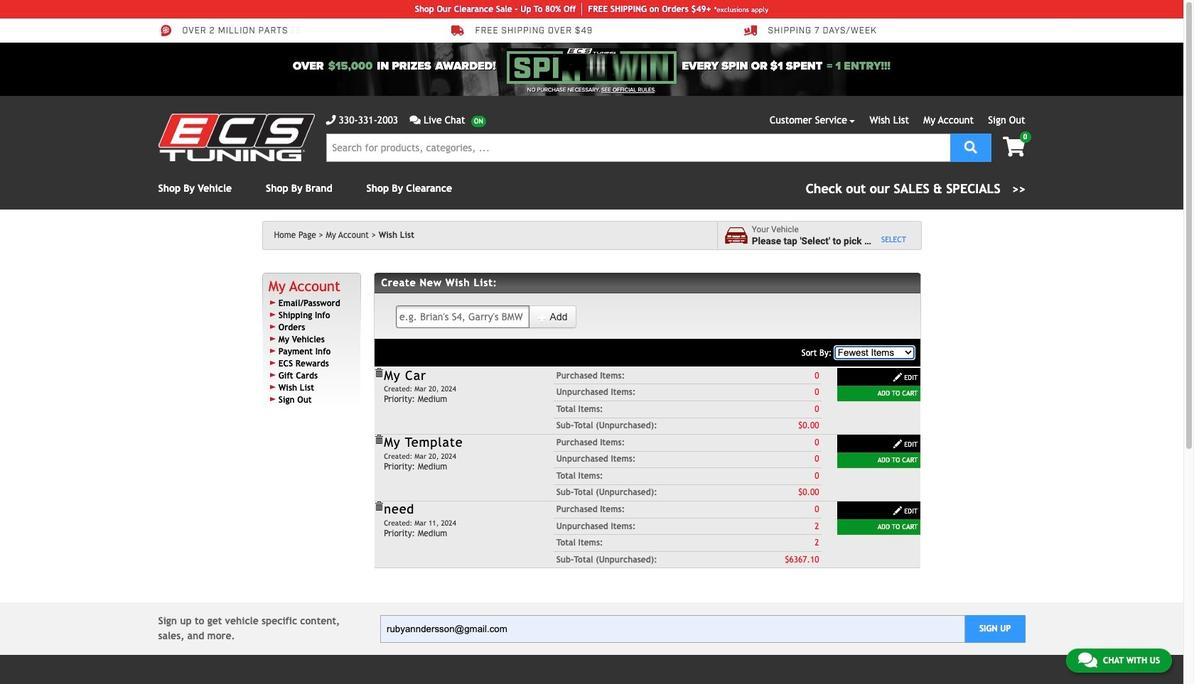 Task type: describe. For each thing, give the bounding box(es) containing it.
1 delete image from the top
[[374, 368, 384, 378]]

shopping cart image
[[1003, 137, 1025, 157]]

ecs tuning image
[[158, 114, 314, 161]]

Search text field
[[326, 134, 950, 162]]

e.g. Brian's S4, Garry's BMW E92...etc text field
[[396, 306, 530, 328]]

phone image
[[326, 115, 336, 125]]

1 horizontal spatial white image
[[893, 372, 903, 382]]



Task type: locate. For each thing, give the bounding box(es) containing it.
1 vertical spatial delete image
[[374, 435, 384, 445]]

comments image
[[410, 115, 421, 125]]

0 vertical spatial white image
[[893, 439, 903, 449]]

white image for delete image
[[893, 506, 903, 516]]

delete image
[[374, 368, 384, 378], [374, 435, 384, 445]]

search image
[[964, 140, 977, 153]]

0 vertical spatial white image
[[538, 313, 548, 323]]

1 vertical spatial white image
[[893, 506, 903, 516]]

2 white image from the top
[[893, 506, 903, 516]]

1 white image from the top
[[893, 439, 903, 449]]

0 horizontal spatial white image
[[538, 313, 548, 323]]

1 vertical spatial white image
[[893, 372, 903, 382]]

Email email field
[[380, 615, 965, 643]]

2 delete image from the top
[[374, 435, 384, 445]]

white image
[[893, 439, 903, 449], [893, 506, 903, 516]]

white image
[[538, 313, 548, 323], [893, 372, 903, 382]]

ecs tuning 'spin to win' contest logo image
[[507, 48, 676, 84]]

white image for 1st delete icon from the bottom of the page
[[893, 439, 903, 449]]

0 vertical spatial delete image
[[374, 368, 384, 378]]

delete image
[[374, 502, 384, 512]]



Task type: vqa. For each thing, say whether or not it's contained in the screenshot.
1st white image from the top
yes



